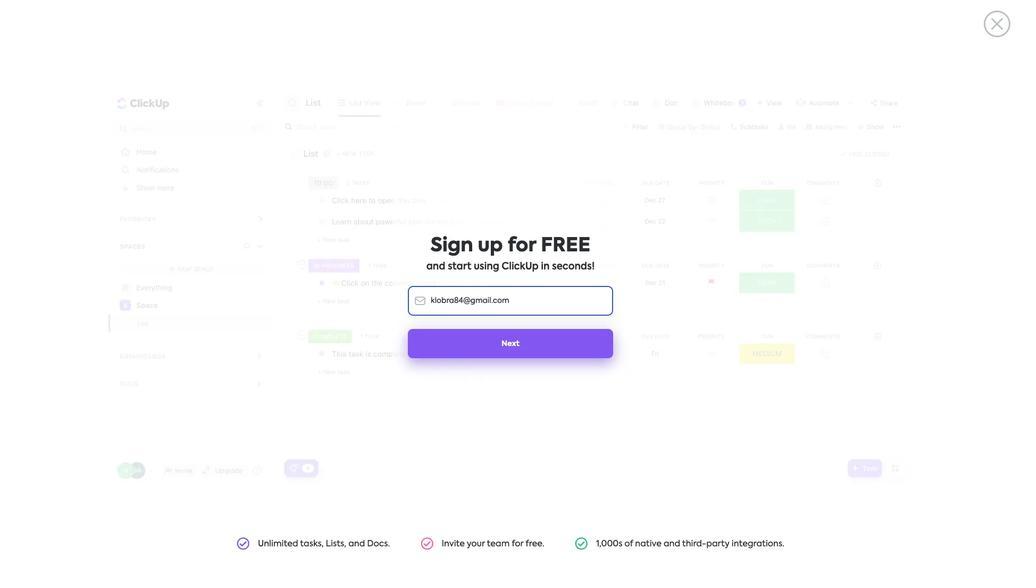 Task type: locate. For each thing, give the bounding box(es) containing it.
2 horizontal spatial and
[[664, 540, 680, 548]]

0 vertical spatial for
[[508, 237, 536, 256]]

and right 'lists,' at the bottom
[[348, 540, 365, 548]]

list
[[229, 529, 792, 559]]

start
[[448, 262, 471, 272]]

for left free.
[[512, 540, 523, 548]]

sign
[[431, 237, 473, 256]]

and left start
[[426, 262, 445, 272]]

native
[[635, 540, 662, 548]]

1 vertical spatial for
[[512, 540, 523, 548]]

1 horizontal spatial and
[[426, 262, 445, 272]]

team
[[487, 540, 510, 548]]

next
[[502, 340, 520, 348]]

for up the clickup
[[508, 237, 536, 256]]

third-
[[682, 540, 706, 548]]

0 horizontal spatial and
[[348, 540, 365, 548]]

for
[[508, 237, 536, 256], [512, 540, 523, 548]]

sign up for free dialog
[[0, 0, 1021, 574]]

free
[[541, 237, 591, 256]]

using
[[474, 262, 499, 272]]

and left third-
[[664, 540, 680, 548]]

and
[[426, 262, 445, 272], [348, 540, 365, 548], [664, 540, 680, 548]]

seconds!
[[552, 262, 595, 272]]

1,000s of native and third-party integrations.
[[596, 540, 784, 548]]

tasks,
[[300, 540, 324, 548]]

party
[[706, 540, 730, 548]]

invite
[[442, 540, 465, 548]]

lists,
[[326, 540, 346, 548]]

list containing unlimited tasks, lists, and docs.
[[229, 529, 792, 559]]

and start using clickup in seconds!
[[426, 262, 595, 272]]

of
[[625, 540, 633, 548]]

clickup
[[502, 262, 539, 272]]

sign up for free
[[431, 237, 591, 256]]



Task type: describe. For each thing, give the bounding box(es) containing it.
list inside the sign up for free dialog
[[229, 529, 792, 559]]

in
[[541, 262, 550, 272]]

unlimited
[[258, 540, 298, 548]]

docs.
[[367, 540, 390, 548]]

and for unlimited tasks, lists, and docs.
[[348, 540, 365, 548]]

1,000s
[[596, 540, 622, 548]]

your
[[467, 540, 485, 548]]

integrations.
[[732, 540, 784, 548]]

unlimited tasks, lists, and docs.
[[258, 540, 390, 548]]

next button
[[408, 329, 613, 358]]

up
[[478, 237, 503, 256]]

and for 1,000s of native and third-party integrations.
[[664, 540, 680, 548]]

store reviews image
[[574, 353, 617, 360]]

five stars image
[[404, 353, 449, 360]]

Enter your work email email field
[[408, 286, 613, 316]]

free.
[[526, 540, 544, 548]]

invite your team for free.
[[442, 540, 544, 548]]



Task type: vqa. For each thing, say whether or not it's contained in the screenshot.
organize,
no



